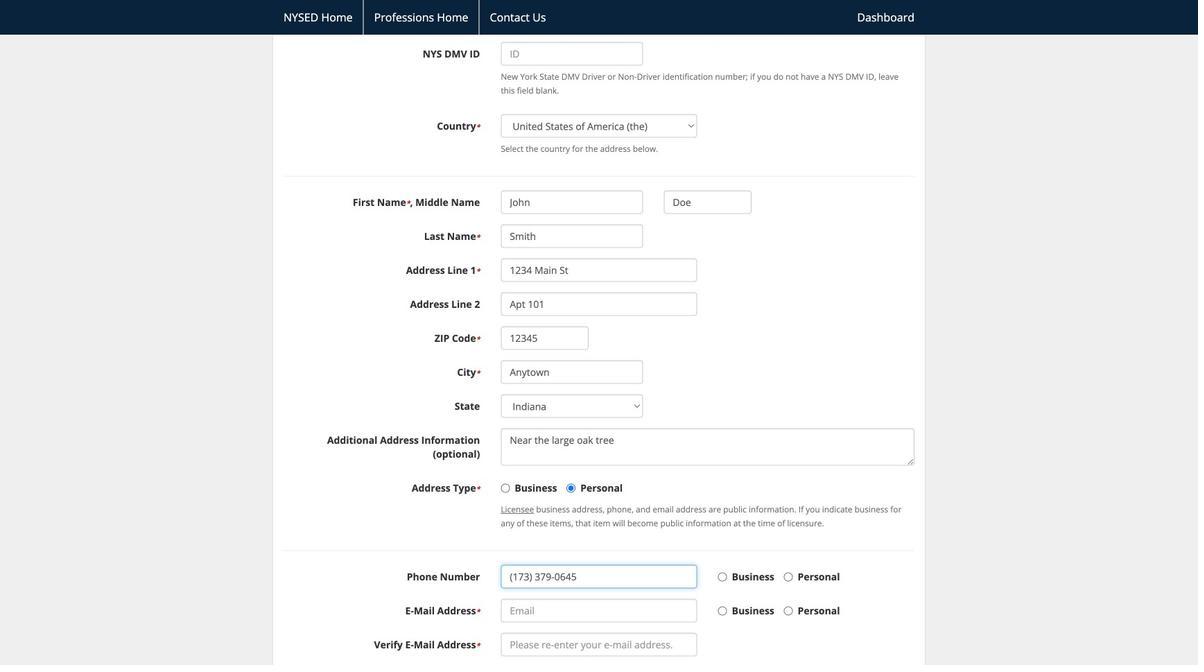 Task type: locate. For each thing, give the bounding box(es) containing it.
MM/DD/YYYY text field
[[501, 0, 643, 7]]

ID text field
[[501, 42, 643, 66]]

Address Line 2 text field
[[501, 292, 697, 316]]

Middle Name text field
[[664, 190, 752, 214]]

None radio
[[784, 573, 793, 582]]

Please re-enter your e-mail address. text field
[[501, 633, 697, 657]]

Email text field
[[501, 599, 697, 623]]

None radio
[[501, 484, 510, 493], [567, 484, 576, 493], [718, 573, 727, 582], [718, 607, 727, 616], [784, 607, 793, 616], [501, 484, 510, 493], [567, 484, 576, 493], [718, 573, 727, 582], [718, 607, 727, 616], [784, 607, 793, 616]]

Last Name text field
[[501, 224, 643, 248]]

Address Line 1 text field
[[501, 258, 697, 282]]



Task type: describe. For each thing, give the bounding box(es) containing it.
City text field
[[501, 360, 643, 384]]

ZIP Code text field
[[501, 326, 589, 350]]

Enter phone number (optional) text field
[[501, 565, 697, 589]]

First Name text field
[[501, 190, 643, 214]]

Please provide your full address if your address would not fit in the fields above. text field
[[501, 428, 915, 466]]



Task type: vqa. For each thing, say whether or not it's contained in the screenshot.
the arrow circle right image
no



